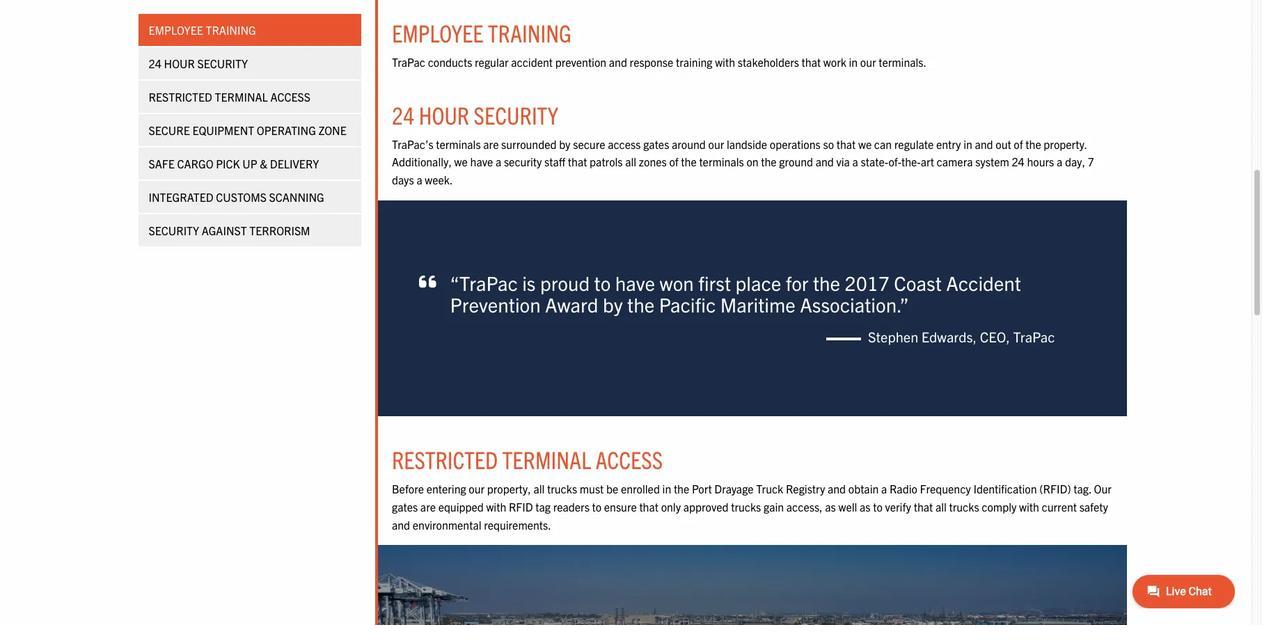 Task type: describe. For each thing, give the bounding box(es) containing it.
safe cargo pick up & delivery
[[149, 157, 319, 171]]

security against terrorism
[[149, 223, 311, 237]]

"trapac is proud to have won first place for the 2017 coast accident prevention award by the pacific maritime association."
[[450, 270, 1021, 317]]

and left out
[[975, 137, 993, 151]]

cargo
[[178, 157, 214, 171]]

to left verify
[[873, 500, 883, 514]]

0 horizontal spatial with
[[486, 500, 506, 514]]

1 vertical spatial restricted terminal access
[[392, 444, 663, 474]]

entry
[[936, 137, 961, 151]]

are inside before entering our property, all trucks must be enrolled in the port drayage truck registry and obtain a radio frequency identification (rfid) tag. our gates are equipped with rfid tag readers to ensure that only approved trucks gain access, as well as to verify that all trucks comply with current safety and environmental requirements.
[[420, 500, 436, 514]]

our
[[1094, 482, 1112, 496]]

employee inside "link"
[[149, 23, 203, 37]]

0 vertical spatial security
[[198, 56, 248, 70]]

1 horizontal spatial access
[[596, 444, 663, 474]]

24 hour security link
[[139, 47, 361, 79]]

pacific
[[659, 292, 716, 317]]

0 horizontal spatial restricted terminal access
[[149, 90, 311, 104]]

response
[[630, 55, 673, 69]]

restricted terminal access link
[[139, 81, 361, 113]]

enrolled
[[621, 482, 660, 496]]

tag.
[[1074, 482, 1091, 496]]

for
[[786, 270, 809, 295]]

integrated
[[149, 190, 214, 204]]

a left security
[[496, 155, 501, 169]]

award
[[545, 292, 598, 317]]

terminal inside restricted terminal access link
[[215, 90, 268, 104]]

0 horizontal spatial trucks
[[547, 482, 577, 496]]

can
[[874, 137, 892, 151]]

maritime
[[720, 292, 795, 317]]

around
[[672, 137, 706, 151]]

equipment
[[193, 123, 255, 137]]

comply
[[982, 500, 1017, 514]]

operations
[[770, 137, 821, 151]]

art
[[921, 155, 934, 169]]

a right via
[[852, 155, 858, 169]]

surrounded
[[501, 137, 557, 151]]

hours
[[1027, 155, 1054, 169]]

entering
[[426, 482, 466, 496]]

readers
[[553, 500, 589, 514]]

before entering our property, all trucks must be enrolled in the port drayage truck registry and obtain a radio frequency identification (rfid) tag. our gates are equipped with rfid tag readers to ensure that only approved trucks gain access, as well as to verify that all trucks comply with current safety and environmental requirements.
[[392, 482, 1112, 532]]

camera
[[937, 155, 973, 169]]

a left 'day,'
[[1057, 155, 1062, 169]]

integrated customs scanning
[[149, 190, 325, 204]]

additionally,
[[392, 155, 452, 169]]

(rfid)
[[1039, 482, 1071, 496]]

the left won
[[627, 292, 654, 317]]

24 hour security inside 24 hour security link
[[149, 56, 248, 70]]

trapac's
[[392, 137, 433, 151]]

that right so
[[837, 137, 856, 151]]

tag
[[536, 500, 551, 514]]

operating
[[257, 123, 316, 137]]

secure equipment operating zone
[[149, 123, 347, 137]]

zone
[[319, 123, 347, 137]]

day,
[[1065, 155, 1085, 169]]

solid image
[[419, 272, 436, 292]]

secure
[[573, 137, 605, 151]]

have inside 'trapac's terminals are surrounded by secure access gates around our landside operations so that we can regulate entry in and out of the property. additionally, we have a security staff that patrols all zones of the terminals on the ground and via a state-of-the-art camera system 24 hours a day, 7 days a week.'
[[470, 155, 493, 169]]

be
[[606, 482, 618, 496]]

so
[[823, 137, 834, 151]]

and down before
[[392, 518, 410, 532]]

2 vertical spatial all
[[936, 500, 947, 514]]

are inside 'trapac's terminals are surrounded by secure access gates around our landside operations so that we can regulate entry in and out of the property. additionally, we have a security staff that patrols all zones of the terminals on the ground and via a state-of-the-art camera system 24 hours a day, 7 days a week.'
[[483, 137, 499, 151]]

our inside 'trapac's terminals are surrounded by secure access gates around our landside operations so that we can regulate entry in and out of the property. additionally, we have a security staff that patrols all zones of the terminals on the ground and via a state-of-the-art camera system 24 hours a day, 7 days a week.'
[[708, 137, 724, 151]]

out
[[996, 137, 1011, 151]]

obtain
[[848, 482, 879, 496]]

state-
[[861, 155, 889, 169]]

1 horizontal spatial employee training
[[392, 17, 571, 47]]

0 horizontal spatial trapac
[[392, 55, 425, 69]]

gates inside before entering our property, all trucks must be enrolled in the port drayage truck registry and obtain a radio frequency identification (rfid) tag. our gates are equipped with rfid tag readers to ensure that only approved trucks gain access, as well as to verify that all trucks comply with current safety and environmental requirements.
[[392, 500, 418, 514]]

that right verify
[[914, 500, 933, 514]]

requirements.
[[484, 518, 551, 532]]

1 vertical spatial terminal
[[502, 444, 591, 474]]

our inside before entering our property, all trucks must be enrolled in the port drayage truck registry and obtain a radio frequency identification (rfid) tag. our gates are equipped with rfid tag readers to ensure that only approved trucks gain access, as well as to verify that all trucks comply with current safety and environmental requirements.
[[469, 482, 485, 496]]

0 horizontal spatial restricted
[[149, 90, 213, 104]]

customs
[[216, 190, 267, 204]]

ensure
[[604, 500, 637, 514]]

in inside 'trapac's terminals are surrounded by secure access gates around our landside operations so that we can regulate entry in and out of the property. additionally, we have a security staff that patrols all zones of the terminals on the ground and via a state-of-the-art camera system 24 hours a day, 7 days a week.'
[[964, 137, 972, 151]]

employee training link
[[139, 14, 361, 46]]

in inside before entering our property, all trucks must be enrolled in the port drayage truck registry and obtain a radio frequency identification (rfid) tag. our gates are equipped with rfid tag readers to ensure that only approved trucks gain access, as well as to verify that all trucks comply with current safety and environmental requirements.
[[662, 482, 671, 496]]

stakeholders
[[738, 55, 799, 69]]

days
[[392, 173, 414, 186]]

that down enrolled
[[639, 500, 659, 514]]

1 vertical spatial security
[[474, 99, 558, 129]]

access,
[[786, 500, 823, 514]]

1 vertical spatial hour
[[419, 99, 469, 129]]

delivery
[[270, 157, 319, 171]]

scanning
[[269, 190, 325, 204]]

employee training inside employee training "link"
[[149, 23, 256, 37]]

verify
[[885, 500, 911, 514]]

the-
[[901, 155, 921, 169]]

against
[[202, 223, 247, 237]]

2 horizontal spatial with
[[1019, 500, 1039, 514]]

identification
[[973, 482, 1037, 496]]

safe cargo pick up & delivery link
[[139, 148, 361, 180]]

2017
[[845, 270, 890, 295]]

0 horizontal spatial all
[[533, 482, 545, 496]]

patrols
[[590, 155, 623, 169]]

"trapac
[[450, 270, 518, 295]]

terrorism
[[250, 223, 311, 237]]

1 vertical spatial we
[[454, 155, 468, 169]]

integrated customs scanning link
[[139, 181, 361, 213]]

a inside before entering our property, all trucks must be enrolled in the port drayage truck registry and obtain a radio frequency identification (rfid) tag. our gates are equipped with rfid tag readers to ensure that only approved trucks gain access, as well as to verify that all trucks comply with current safety and environmental requirements.
[[881, 482, 887, 496]]

training
[[676, 55, 712, 69]]



Task type: locate. For each thing, give the bounding box(es) containing it.
0 horizontal spatial employee training
[[149, 23, 256, 37]]

in up only
[[662, 482, 671, 496]]

0 vertical spatial access
[[271, 90, 311, 104]]

0 horizontal spatial in
[[662, 482, 671, 496]]

0 horizontal spatial employee
[[149, 23, 203, 37]]

gain
[[764, 500, 784, 514]]

0 horizontal spatial access
[[271, 90, 311, 104]]

2 horizontal spatial all
[[936, 500, 947, 514]]

terminal up secure equipment operating zone
[[215, 90, 268, 104]]

trucks down the drayage
[[731, 500, 761, 514]]

current
[[1042, 500, 1077, 514]]

1 vertical spatial of
[[669, 155, 678, 169]]

1 vertical spatial in
[[964, 137, 972, 151]]

pick
[[216, 157, 240, 171]]

of right zones
[[669, 155, 678, 169]]

0 vertical spatial gates
[[643, 137, 669, 151]]

hour up trapac's on the top left of page
[[419, 99, 469, 129]]

week.
[[425, 173, 453, 186]]

by inside 'trapac's terminals are surrounded by secure access gates around our landside operations so that we can regulate entry in and out of the property. additionally, we have a security staff that patrols all zones of the terminals on the ground and via a state-of-the-art camera system 24 hours a day, 7 days a week.'
[[559, 137, 570, 151]]

gates down before
[[392, 500, 418, 514]]

1 horizontal spatial trucks
[[731, 500, 761, 514]]

ground
[[779, 155, 813, 169]]

24 inside 'trapac's terminals are surrounded by secure access gates around our landside operations so that we can regulate entry in and out of the property. additionally, we have a security staff that patrols all zones of the terminals on the ground and via a state-of-the-art camera system 24 hours a day, 7 days a week.'
[[1012, 155, 1025, 169]]

as
[[825, 500, 836, 514], [860, 500, 870, 514]]

conducts
[[428, 55, 472, 69]]

1 horizontal spatial have
[[615, 270, 655, 295]]

ceo,
[[980, 328, 1010, 345]]

port
[[692, 482, 712, 496]]

2 vertical spatial 24
[[1012, 155, 1025, 169]]

1 horizontal spatial 24 hour security
[[392, 99, 558, 129]]

2 horizontal spatial our
[[860, 55, 876, 69]]

security down employee training "link"
[[198, 56, 248, 70]]

1 horizontal spatial are
[[483, 137, 499, 151]]

1 horizontal spatial employee
[[392, 17, 483, 47]]

as right 'well'
[[860, 500, 870, 514]]

registry
[[786, 482, 825, 496]]

1 vertical spatial our
[[708, 137, 724, 151]]

on
[[746, 155, 758, 169]]

are down entering
[[420, 500, 436, 514]]

well
[[838, 500, 857, 514]]

by right award
[[603, 292, 623, 317]]

secure equipment operating zone link
[[139, 114, 361, 146]]

1 horizontal spatial restricted terminal access
[[392, 444, 663, 474]]

0 vertical spatial terminals
[[436, 137, 481, 151]]

0 vertical spatial all
[[625, 155, 636, 169]]

security up surrounded
[[474, 99, 558, 129]]

1 horizontal spatial hour
[[419, 99, 469, 129]]

first
[[698, 270, 731, 295]]

2 vertical spatial our
[[469, 482, 485, 496]]

1 vertical spatial by
[[603, 292, 623, 317]]

by
[[559, 137, 570, 151], [603, 292, 623, 317]]

staff
[[544, 155, 565, 169]]

0 vertical spatial hour
[[164, 56, 195, 70]]

that down secure
[[568, 155, 587, 169]]

of right out
[[1014, 137, 1023, 151]]

the right 'on'
[[761, 155, 777, 169]]

all up tag
[[533, 482, 545, 496]]

radio
[[890, 482, 917, 496]]

in right work in the right top of the page
[[849, 55, 858, 69]]

1 vertical spatial 24 hour security
[[392, 99, 558, 129]]

trapac left conducts
[[392, 55, 425, 69]]

0 horizontal spatial as
[[825, 500, 836, 514]]

regulate
[[894, 137, 934, 151]]

terminals
[[436, 137, 481, 151], [699, 155, 744, 169]]

restricted up entering
[[392, 444, 498, 474]]

1 vertical spatial are
[[420, 500, 436, 514]]

the left port
[[674, 482, 689, 496]]

to inside "trapac is proud to have won first place for the 2017 coast accident prevention award by the pacific maritime association."
[[594, 270, 611, 295]]

24 up trapac's on the top left of page
[[392, 99, 414, 129]]

work
[[823, 55, 846, 69]]

to
[[594, 270, 611, 295], [592, 500, 602, 514], [873, 500, 883, 514]]

safety
[[1079, 500, 1108, 514]]

gates up zones
[[643, 137, 669, 151]]

have
[[470, 155, 493, 169], [615, 270, 655, 295]]

0 vertical spatial 24 hour security
[[149, 56, 248, 70]]

training up 24 hour security link
[[206, 23, 256, 37]]

our right work in the right top of the page
[[860, 55, 876, 69]]

frequency
[[920, 482, 971, 496]]

1 horizontal spatial our
[[708, 137, 724, 151]]

security
[[504, 155, 542, 169]]

a left radio
[[881, 482, 887, 496]]

accident
[[946, 270, 1021, 295]]

the up hours on the top right of the page
[[1026, 137, 1041, 151]]

place
[[735, 270, 781, 295]]

rfid
[[509, 500, 533, 514]]

secure
[[149, 123, 190, 137]]

0 vertical spatial terminal
[[215, 90, 268, 104]]

with right training
[[715, 55, 735, 69]]

up
[[243, 157, 258, 171]]

1 horizontal spatial all
[[625, 155, 636, 169]]

stephen
[[868, 328, 918, 345]]

2 as from the left
[[860, 500, 870, 514]]

gates
[[643, 137, 669, 151], [392, 500, 418, 514]]

0 horizontal spatial by
[[559, 137, 570, 151]]

our up equipped
[[469, 482, 485, 496]]

1 vertical spatial 24
[[392, 99, 414, 129]]

the
[[1026, 137, 1041, 151], [681, 155, 697, 169], [761, 155, 777, 169], [813, 270, 840, 295], [627, 292, 654, 317], [674, 482, 689, 496]]

0 horizontal spatial 24
[[149, 56, 162, 70]]

a
[[496, 155, 501, 169], [852, 155, 858, 169], [1057, 155, 1062, 169], [417, 173, 422, 186], [881, 482, 887, 496]]

hour up secure
[[164, 56, 195, 70]]

association."
[[800, 292, 909, 317]]

all down "frequency"
[[936, 500, 947, 514]]

7
[[1088, 155, 1094, 169]]

2 horizontal spatial trucks
[[949, 500, 979, 514]]

1 horizontal spatial with
[[715, 55, 735, 69]]

as left 'well'
[[825, 500, 836, 514]]

zones
[[639, 155, 667, 169]]

1 horizontal spatial we
[[858, 137, 872, 151]]

that
[[802, 55, 821, 69], [837, 137, 856, 151], [568, 155, 587, 169], [639, 500, 659, 514], [914, 500, 933, 514]]

restricted terminal access up property,
[[392, 444, 663, 474]]

access up enrolled
[[596, 444, 663, 474]]

2 horizontal spatial 24
[[1012, 155, 1025, 169]]

proud
[[540, 270, 590, 295]]

all down access
[[625, 155, 636, 169]]

trapac right "ceo,"
[[1013, 328, 1055, 345]]

regular
[[475, 55, 509, 69]]

1 horizontal spatial as
[[860, 500, 870, 514]]

stephen edwards, ceo, trapac
[[868, 328, 1055, 345]]

trucks down "frequency"
[[949, 500, 979, 514]]

are left surrounded
[[483, 137, 499, 151]]

1 vertical spatial have
[[615, 270, 655, 295]]

via
[[836, 155, 850, 169]]

0 vertical spatial trapac
[[392, 55, 425, 69]]

and left the response
[[609, 55, 627, 69]]

the right for
[[813, 270, 840, 295]]

we left can
[[858, 137, 872, 151]]

property,
[[487, 482, 531, 496]]

by inside "trapac is proud to have won first place for the 2017 coast accident prevention award by the pacific maritime association."
[[603, 292, 623, 317]]

and up 'well'
[[828, 482, 846, 496]]

have inside "trapac is proud to have won first place for the 2017 coast accident prevention award by the pacific maritime association."
[[615, 270, 655, 295]]

employee
[[392, 17, 483, 47], [149, 23, 203, 37]]

0 horizontal spatial hour
[[164, 56, 195, 70]]

0 vertical spatial we
[[858, 137, 872, 151]]

to right proud
[[594, 270, 611, 295]]

1 horizontal spatial 24
[[392, 99, 414, 129]]

0 horizontal spatial have
[[470, 155, 493, 169]]

employee training
[[392, 17, 571, 47], [149, 23, 256, 37]]

terminal up tag
[[502, 444, 591, 474]]

terminals up the week.
[[436, 137, 481, 151]]

access inside restricted terminal access link
[[271, 90, 311, 104]]

prevention
[[450, 292, 541, 317]]

training
[[488, 17, 571, 47], [206, 23, 256, 37]]

0 vertical spatial restricted
[[149, 90, 213, 104]]

environmental
[[413, 518, 481, 532]]

0 vertical spatial in
[[849, 55, 858, 69]]

our
[[860, 55, 876, 69], [708, 137, 724, 151], [469, 482, 485, 496]]

0 horizontal spatial our
[[469, 482, 485, 496]]

security down integrated
[[149, 223, 200, 237]]

0 horizontal spatial are
[[420, 500, 436, 514]]

1 horizontal spatial terminals
[[699, 155, 744, 169]]

equipped
[[438, 500, 484, 514]]

0 vertical spatial of
[[1014, 137, 1023, 151]]

0 horizontal spatial terminal
[[215, 90, 268, 104]]

edwards,
[[921, 328, 977, 345]]

must
[[580, 482, 604, 496]]

0 horizontal spatial training
[[206, 23, 256, 37]]

0 vertical spatial 24
[[149, 56, 162, 70]]

of-
[[889, 155, 901, 169]]

to down must
[[592, 500, 602, 514]]

access up the operating
[[271, 90, 311, 104]]

2 vertical spatial security
[[149, 223, 200, 237]]

a right days
[[417, 173, 422, 186]]

1 vertical spatial gates
[[392, 500, 418, 514]]

0 vertical spatial by
[[559, 137, 570, 151]]

0 horizontal spatial gates
[[392, 500, 418, 514]]

0 horizontal spatial we
[[454, 155, 468, 169]]

0 vertical spatial have
[[470, 155, 493, 169]]

0 horizontal spatial terminals
[[436, 137, 481, 151]]

property.
[[1044, 137, 1087, 151]]

0 vertical spatial our
[[860, 55, 876, 69]]

24 hour security down regular
[[392, 99, 558, 129]]

is
[[522, 270, 536, 295]]

that left work in the right top of the page
[[802, 55, 821, 69]]

restricted up secure
[[149, 90, 213, 104]]

security against terrorism link
[[139, 214, 361, 246]]

prevention
[[555, 55, 606, 69]]

all inside 'trapac's terminals are surrounded by secure access gates around our landside operations so that we can regulate entry in and out of the property. additionally, we have a security staff that patrols all zones of the terminals on the ground and via a state-of-the-art camera system 24 hours a day, 7 days a week.'
[[625, 155, 636, 169]]

1 as from the left
[[825, 500, 836, 514]]

employee training up 24 hour security link
[[149, 23, 256, 37]]

the inside before entering our property, all trucks must be enrolled in the port drayage truck registry and obtain a radio frequency identification (rfid) tag. our gates are equipped with rfid tag readers to ensure that only approved trucks gain access, as well as to verify that all trucks comply with current safety and environmental requirements.
[[674, 482, 689, 496]]

of
[[1014, 137, 1023, 151], [669, 155, 678, 169]]

trucks up readers on the left bottom of page
[[547, 482, 577, 496]]

with down 'identification'
[[1019, 500, 1039, 514]]

24 left hours on the top right of the page
[[1012, 155, 1025, 169]]

by up the staff
[[559, 137, 570, 151]]

won
[[660, 270, 694, 295]]

1 vertical spatial trapac
[[1013, 328, 1055, 345]]

in right entry
[[964, 137, 972, 151]]

0 horizontal spatial of
[[669, 155, 678, 169]]

accident
[[511, 55, 553, 69]]

trapac
[[392, 55, 425, 69], [1013, 328, 1055, 345]]

1 horizontal spatial by
[[603, 292, 623, 317]]

0 vertical spatial are
[[483, 137, 499, 151]]

24
[[149, 56, 162, 70], [392, 99, 414, 129], [1012, 155, 1025, 169]]

1 horizontal spatial restricted
[[392, 444, 498, 474]]

1 horizontal spatial training
[[488, 17, 571, 47]]

24 up secure
[[149, 56, 162, 70]]

1 horizontal spatial of
[[1014, 137, 1023, 151]]

the down around
[[681, 155, 697, 169]]

training up accident
[[488, 17, 571, 47]]

trapac's terminals are surrounded by secure access gates around our landside operations so that we can regulate entry in and out of the property. additionally, we have a security staff that patrols all zones of the terminals on the ground and via a state-of-the-art camera system 24 hours a day, 7 days a week.
[[392, 137, 1094, 186]]

with down property,
[[486, 500, 506, 514]]

0 vertical spatial restricted terminal access
[[149, 90, 311, 104]]

all
[[625, 155, 636, 169], [533, 482, 545, 496], [936, 500, 947, 514]]

1 vertical spatial terminals
[[699, 155, 744, 169]]

24 hour security up restricted terminal access link
[[149, 56, 248, 70]]

coast
[[894, 270, 942, 295]]

we right additionally,
[[454, 155, 468, 169]]

trapac conducts regular accident prevention and response training with stakeholders that work in our terminals.
[[392, 55, 927, 69]]

1 vertical spatial access
[[596, 444, 663, 474]]

0 horizontal spatial 24 hour security
[[149, 56, 248, 70]]

approved
[[683, 500, 729, 514]]

our right around
[[708, 137, 724, 151]]

1 horizontal spatial terminal
[[502, 444, 591, 474]]

2 horizontal spatial in
[[964, 137, 972, 151]]

training inside "link"
[[206, 23, 256, 37]]

and down so
[[816, 155, 834, 169]]

hour
[[164, 56, 195, 70], [419, 99, 469, 129]]

restricted terminal access up equipment
[[149, 90, 311, 104]]

1 vertical spatial restricted
[[392, 444, 498, 474]]

1 vertical spatial all
[[533, 482, 545, 496]]

employee training up regular
[[392, 17, 571, 47]]

1 horizontal spatial gates
[[643, 137, 669, 151]]

2 vertical spatial in
[[662, 482, 671, 496]]

gates inside 'trapac's terminals are surrounded by secure access gates around our landside operations so that we can regulate entry in and out of the property. additionally, we have a security staff that patrols all zones of the terminals on the ground and via a state-of-the-art camera system 24 hours a day, 7 days a week.'
[[643, 137, 669, 151]]

1 horizontal spatial trapac
[[1013, 328, 1055, 345]]

have left security
[[470, 155, 493, 169]]

restricted
[[149, 90, 213, 104], [392, 444, 498, 474]]

terminals left 'on'
[[699, 155, 744, 169]]

have left won
[[615, 270, 655, 295]]

1 horizontal spatial in
[[849, 55, 858, 69]]



Task type: vqa. For each thing, say whether or not it's contained in the screenshot.
the leftmost 24
yes



